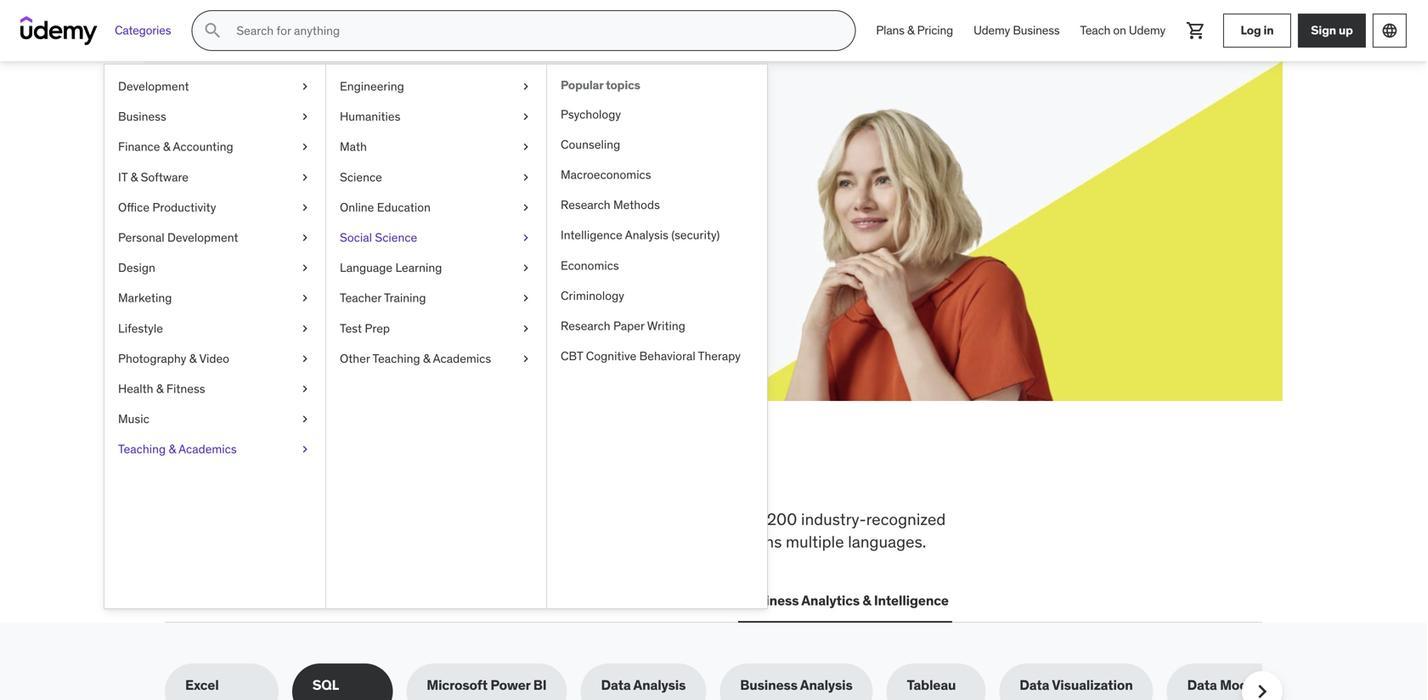 Task type: locate. For each thing, give the bounding box(es) containing it.
data for data science
[[517, 592, 547, 609]]

catalog
[[294, 532, 347, 552]]

health & fitness
[[118, 381, 205, 396]]

1 horizontal spatial academics
[[433, 351, 491, 366]]

for up and
[[709, 509, 729, 529]]

teacher
[[340, 290, 382, 306]]

data for data visualization
[[1020, 677, 1050, 694]]

xsmall image
[[519, 78, 533, 95], [298, 108, 312, 125], [519, 108, 533, 125], [298, 139, 312, 155], [519, 139, 533, 155], [298, 169, 312, 186], [298, 199, 312, 216], [519, 229, 533, 246], [298, 260, 312, 276], [519, 260, 533, 276], [298, 290, 312, 307], [519, 290, 533, 307], [298, 320, 312, 337], [519, 320, 533, 337], [298, 411, 312, 428]]

0 vertical spatial for
[[307, 135, 347, 170]]

1 horizontal spatial for
[[709, 509, 729, 529]]

2 vertical spatial science
[[550, 592, 600, 609]]

data right bi
[[601, 677, 631, 694]]

xsmall image for language learning
[[519, 260, 533, 276]]

research down 'macroeconomics'
[[561, 197, 611, 213]]

choose a language image
[[1382, 22, 1399, 39]]

& right finance at the left of page
[[163, 139, 170, 154]]

psychology
[[561, 106, 621, 122]]

& right health
[[156, 381, 164, 396]]

critical
[[233, 509, 282, 529]]

prep
[[612, 509, 645, 529]]

0 vertical spatial it
[[118, 169, 128, 185]]

it left certifications
[[305, 592, 317, 609]]

marketing
[[118, 290, 172, 306]]

science inside button
[[550, 592, 600, 609]]

popular topics
[[561, 77, 641, 93]]

1 vertical spatial research
[[561, 318, 611, 334]]

for inside covering critical workplace skills to technical topics, including prep content for over 200 industry-recognized certifications, our catalog supports well-rounded professional development and spans multiple languages.
[[709, 509, 729, 529]]

behavioral
[[640, 348, 696, 364]]

0 horizontal spatial your
[[275, 177, 301, 195]]

xsmall image for office productivity
[[298, 199, 312, 216]]

intelligence up "economics"
[[561, 227, 623, 243]]

categories button
[[105, 10, 181, 51]]

1 vertical spatial it
[[305, 592, 317, 609]]

it inside 'button'
[[305, 592, 317, 609]]

it up 'office'
[[118, 169, 128, 185]]

plans
[[876, 23, 905, 38]]

xsmall image for photography & video
[[298, 350, 312, 367]]

(security)
[[672, 227, 720, 243]]

data left "visualization"
[[1020, 677, 1050, 694]]

through
[[270, 196, 318, 214]]

xsmall image for teaching & academics
[[298, 441, 312, 458]]

0 horizontal spatial academics
[[179, 442, 237, 457]]

& left video
[[189, 351, 197, 366]]

for up potential
[[307, 135, 347, 170]]

xsmall image inside business link
[[298, 108, 312, 125]]

training
[[384, 290, 426, 306]]

test prep link
[[326, 313, 546, 344]]

teaching
[[373, 351, 420, 366], [118, 442, 166, 457]]

web
[[168, 592, 197, 609]]

technical
[[422, 509, 487, 529]]

xsmall image inside lifestyle link
[[298, 320, 312, 337]]

office productivity
[[118, 200, 216, 215]]

1 research from the top
[[561, 197, 611, 213]]

development inside button
[[200, 592, 285, 609]]

business for business analytics & intelligence
[[742, 592, 799, 609]]

bi
[[533, 677, 547, 694]]

skills up workplace
[[282, 453, 373, 497]]

the
[[221, 453, 275, 497]]

business analytics & intelligence button
[[738, 581, 953, 621]]

expand
[[226, 177, 272, 195]]

xsmall image inside photography & video link
[[298, 350, 312, 367]]

intelligence
[[561, 227, 623, 243], [874, 592, 949, 609]]

workplace
[[286, 509, 360, 529]]

1 horizontal spatial udemy
[[1129, 23, 1166, 38]]

in right log
[[1264, 23, 1274, 38]]

academics
[[433, 351, 491, 366], [179, 442, 237, 457]]

1 horizontal spatial it
[[305, 592, 317, 609]]

social science link
[[326, 223, 546, 253]]

xsmall image for other teaching & academics
[[519, 350, 533, 367]]

xsmall image for engineering
[[519, 78, 533, 95]]

& right plans
[[908, 23, 915, 38]]

skills
[[226, 135, 302, 170]]

2 vertical spatial development
[[200, 592, 285, 609]]

& for software
[[131, 169, 138, 185]]

supports
[[351, 532, 415, 552]]

categories
[[115, 23, 171, 38]]

xsmall image inside development link
[[298, 78, 312, 95]]

place
[[642, 453, 731, 497]]

other teaching & academics
[[340, 351, 491, 366]]

lifestyle link
[[105, 313, 325, 344]]

xsmall image for it & software
[[298, 169, 312, 186]]

at
[[501, 177, 513, 195]]

xsmall image inside teaching & academics link
[[298, 441, 312, 458]]

academics down music link
[[179, 442, 237, 457]]

business inside button
[[742, 592, 799, 609]]

research paper writing link
[[547, 311, 767, 341]]

xsmall image inside engineering link
[[519, 78, 533, 95]]

science up 15.
[[340, 169, 382, 185]]

marketing link
[[105, 283, 325, 313]]

xsmall image inside science link
[[519, 169, 533, 186]]

1 horizontal spatial teaching
[[373, 351, 420, 366]]

intelligence down languages.
[[874, 592, 949, 609]]

criminology
[[561, 288, 625, 303]]

science for data
[[550, 592, 600, 609]]

data
[[517, 592, 547, 609], [601, 677, 631, 694], [1020, 677, 1050, 694], [1188, 677, 1218, 694]]

development right web
[[200, 592, 285, 609]]

1 vertical spatial intelligence
[[874, 592, 949, 609]]

teacher training
[[340, 290, 426, 306]]

paper
[[614, 318, 645, 334]]

skills
[[282, 453, 373, 497], [364, 509, 400, 529]]

data modeling
[[1188, 677, 1280, 694]]

lifestyle
[[118, 321, 163, 336]]

sign
[[1311, 23, 1337, 38]]

xsmall image for humanities
[[519, 108, 533, 125]]

it & software
[[118, 169, 189, 185]]

business
[[1013, 23, 1060, 38], [118, 109, 166, 124], [742, 592, 799, 609], [740, 677, 798, 694]]

research paper writing
[[561, 318, 686, 334]]

well-
[[419, 532, 454, 552]]

personal
[[118, 230, 165, 245]]

leadership button
[[423, 581, 500, 621]]

1 vertical spatial your
[[275, 177, 301, 195]]

xsmall image inside marketing link
[[298, 290, 312, 307]]

your
[[352, 135, 414, 170], [275, 177, 301, 195]]

other teaching & academics link
[[326, 344, 546, 374]]

skills up the supports
[[364, 509, 400, 529]]

1 vertical spatial for
[[709, 509, 729, 529]]

0 horizontal spatial it
[[118, 169, 128, 185]]

0 horizontal spatial intelligence
[[561, 227, 623, 243]]

data down professional
[[517, 592, 547, 609]]

office productivity link
[[105, 192, 325, 223]]

microsoft power bi
[[427, 677, 547, 694]]

xsmall image inside the language learning link
[[519, 260, 533, 276]]

methods
[[614, 197, 660, 213]]

certifications,
[[165, 532, 263, 552]]

business for business analysis
[[740, 677, 798, 694]]

log in link
[[1224, 14, 1292, 48]]

data for data analysis
[[601, 677, 631, 694]]

xsmall image inside "it & software" link
[[298, 169, 312, 186]]

xsmall image inside the test prep link
[[519, 320, 533, 337]]

xsmall image inside teacher training link
[[519, 290, 533, 307]]

teach
[[1081, 23, 1111, 38]]

your up 'through'
[[275, 177, 301, 195]]

0 horizontal spatial in
[[535, 453, 568, 497]]

udemy right "on"
[[1129, 23, 1166, 38]]

0 vertical spatial research
[[561, 197, 611, 213]]

learning
[[396, 260, 442, 275]]

1 vertical spatial in
[[535, 453, 568, 497]]

economics
[[561, 258, 619, 273]]

data left modeling
[[1188, 677, 1218, 694]]

web development button
[[165, 581, 288, 621]]

xsmall image inside social science link
[[519, 229, 533, 246]]

1 vertical spatial science
[[375, 230, 417, 245]]

$12.99
[[226, 196, 267, 214]]

1 vertical spatial teaching
[[118, 442, 166, 457]]

udemy business link
[[964, 10, 1070, 51]]

0 horizontal spatial for
[[307, 135, 347, 170]]

xsmall image inside music link
[[298, 411, 312, 428]]

xsmall image inside humanities link
[[519, 108, 533, 125]]

for inside skills for your future expand your potential with a course. starting at just $12.99 through dec 15.
[[307, 135, 347, 170]]

design link
[[105, 253, 325, 283]]

& for accounting
[[163, 139, 170, 154]]

test
[[340, 321, 362, 336]]

1 horizontal spatial in
[[1264, 23, 1274, 38]]

udemy right pricing
[[974, 23, 1011, 38]]

research down criminology
[[561, 318, 611, 334]]

submit search image
[[203, 20, 223, 41]]

0 vertical spatial skills
[[282, 453, 373, 497]]

xsmall image for music
[[298, 411, 312, 428]]

0 vertical spatial intelligence
[[561, 227, 623, 243]]

& inside button
[[863, 592, 872, 609]]

academics down the test prep link
[[433, 351, 491, 366]]

in
[[1264, 23, 1274, 38], [535, 453, 568, 497]]

development down the office productivity link
[[167, 230, 238, 245]]

in up including
[[535, 453, 568, 497]]

1 horizontal spatial your
[[352, 135, 414, 170]]

1 vertical spatial development
[[167, 230, 238, 245]]

xsmall image inside "design" link
[[298, 260, 312, 276]]

prep
[[365, 321, 390, 336]]

& down music link
[[169, 442, 176, 457]]

xsmall image inside health & fitness link
[[298, 381, 312, 397]]

data analysis
[[601, 677, 686, 694]]

xsmall image for development
[[298, 78, 312, 95]]

xsmall image inside online education link
[[519, 199, 533, 216]]

teaching down prep
[[373, 351, 420, 366]]

your up the with
[[352, 135, 414, 170]]

dec
[[322, 196, 346, 214]]

content
[[649, 509, 705, 529]]

finance
[[118, 139, 160, 154]]

finance & accounting
[[118, 139, 233, 154]]

1 vertical spatial academics
[[179, 442, 237, 457]]

xsmall image for lifestyle
[[298, 320, 312, 337]]

xsmall image
[[298, 78, 312, 95], [519, 169, 533, 186], [519, 199, 533, 216], [298, 229, 312, 246], [298, 350, 312, 367], [519, 350, 533, 367], [298, 381, 312, 397], [298, 441, 312, 458]]

psychology link
[[547, 99, 767, 130]]

xsmall image for science
[[519, 169, 533, 186]]

industry-
[[801, 509, 867, 529]]

business inside topic filters "element"
[[740, 677, 798, 694]]

analysis inside "social science" 'element'
[[625, 227, 669, 243]]

xsmall image inside 'personal development' link
[[298, 229, 312, 246]]

and
[[709, 532, 736, 552]]

intelligence inside "social science" 'element'
[[561, 227, 623, 243]]

health
[[118, 381, 153, 396]]

& up 'office'
[[131, 169, 138, 185]]

xsmall image inside finance & accounting link
[[298, 139, 312, 155]]

0 horizontal spatial udemy
[[974, 23, 1011, 38]]

2 research from the top
[[561, 318, 611, 334]]

200
[[767, 509, 798, 529]]

xsmall image for health & fitness
[[298, 381, 312, 397]]

development down categories 'dropdown button'
[[118, 79, 189, 94]]

xsmall image inside the office productivity link
[[298, 199, 312, 216]]

teaching down 'music'
[[118, 442, 166, 457]]

udemy
[[974, 23, 1011, 38], [1129, 23, 1166, 38]]

xsmall image inside 'other teaching & academics' link
[[519, 350, 533, 367]]

&
[[908, 23, 915, 38], [163, 139, 170, 154], [131, 169, 138, 185], [189, 351, 197, 366], [423, 351, 431, 366], [156, 381, 164, 396], [169, 442, 176, 457], [863, 592, 872, 609]]

science up language learning
[[375, 230, 417, 245]]

xsmall image inside math link
[[519, 139, 533, 155]]

1 vertical spatial skills
[[364, 509, 400, 529]]

data inside button
[[517, 592, 547, 609]]

0 horizontal spatial teaching
[[118, 442, 166, 457]]

xsmall image for test prep
[[519, 320, 533, 337]]

& right analytics
[[863, 592, 872, 609]]

plans & pricing
[[876, 23, 954, 38]]

online
[[340, 200, 374, 215]]

1 horizontal spatial intelligence
[[874, 592, 949, 609]]

analysis for data
[[634, 677, 686, 694]]

science down professional
[[550, 592, 600, 609]]



Task type: vqa. For each thing, say whether or not it's contained in the screenshot.
"Analysis" for Data
yes



Task type: describe. For each thing, give the bounding box(es) containing it.
therapy
[[698, 348, 741, 364]]

spans
[[740, 532, 782, 552]]

writing
[[647, 318, 686, 334]]

music
[[118, 411, 149, 427]]

0 vertical spatial science
[[340, 169, 382, 185]]

research for research paper writing
[[561, 318, 611, 334]]

15.
[[349, 196, 365, 214]]

2 udemy from the left
[[1129, 23, 1166, 38]]

1 udemy from the left
[[974, 23, 1011, 38]]

teaching & academics link
[[105, 434, 325, 465]]

analysis for business
[[800, 677, 853, 694]]

photography & video
[[118, 351, 229, 366]]

engineering link
[[326, 71, 546, 102]]

language
[[340, 260, 393, 275]]

xsmall image for personal development
[[298, 229, 312, 246]]

one
[[574, 453, 635, 497]]

science for social
[[375, 230, 417, 245]]

web development
[[168, 592, 285, 609]]

it for it & software
[[118, 169, 128, 185]]

personal development
[[118, 230, 238, 245]]

xsmall image for finance & accounting
[[298, 139, 312, 155]]

software
[[141, 169, 189, 185]]

business analysis
[[740, 677, 853, 694]]

leadership
[[426, 592, 496, 609]]

language learning
[[340, 260, 442, 275]]

economics link
[[547, 250, 767, 281]]

research methods
[[561, 197, 660, 213]]

certifications
[[319, 592, 406, 609]]

& down the test prep link
[[423, 351, 431, 366]]

intelligence inside button
[[874, 592, 949, 609]]

& for academics
[[169, 442, 176, 457]]

counseling
[[561, 137, 621, 152]]

development for personal
[[167, 230, 238, 245]]

topic filters element
[[165, 664, 1300, 700]]

accounting
[[173, 139, 233, 154]]

development link
[[105, 71, 325, 102]]

languages.
[[848, 532, 927, 552]]

cbt
[[561, 348, 583, 364]]

macroeconomics
[[561, 167, 651, 182]]

data visualization
[[1020, 677, 1133, 694]]

research for research methods
[[561, 197, 611, 213]]

data for data modeling
[[1188, 677, 1218, 694]]

communication
[[620, 592, 721, 609]]

skills inside covering critical workplace skills to technical topics, including prep content for over 200 industry-recognized certifications, our catalog supports well-rounded professional development and spans multiple languages.
[[364, 509, 400, 529]]

0 vertical spatial development
[[118, 79, 189, 94]]

course.
[[401, 177, 445, 195]]

analysis for intelligence
[[625, 227, 669, 243]]

udemy image
[[20, 16, 98, 45]]

potential
[[304, 177, 358, 195]]

education
[[377, 200, 431, 215]]

shopping cart with 0 items image
[[1186, 20, 1207, 41]]

xsmall image for social science
[[519, 229, 533, 246]]

xsmall image for design
[[298, 260, 312, 276]]

other
[[340, 351, 370, 366]]

health & fitness link
[[105, 374, 325, 404]]

data science button
[[513, 581, 603, 621]]

to
[[403, 509, 418, 529]]

cbt cognitive behavioral therapy
[[561, 348, 741, 364]]

recognized
[[867, 509, 946, 529]]

& for pricing
[[908, 23, 915, 38]]

0 vertical spatial your
[[352, 135, 414, 170]]

engineering
[[340, 79, 404, 94]]

business analytics & intelligence
[[742, 592, 949, 609]]

business for business
[[118, 109, 166, 124]]

xsmall image for math
[[519, 139, 533, 155]]

with
[[361, 177, 387, 195]]

social science element
[[546, 65, 767, 608]]

social
[[340, 230, 372, 245]]

business link
[[105, 102, 325, 132]]

it for it certifications
[[305, 592, 317, 609]]

Search for anything text field
[[233, 16, 835, 45]]

cbt cognitive behavioral therapy link
[[547, 341, 767, 371]]

excel
[[185, 677, 219, 694]]

development for web
[[200, 592, 285, 609]]

xsmall image for online education
[[519, 199, 533, 216]]

office
[[118, 200, 150, 215]]

0 vertical spatial teaching
[[373, 351, 420, 366]]

log
[[1241, 23, 1262, 38]]

humanities
[[340, 109, 401, 124]]

professional
[[518, 532, 607, 552]]

test prep
[[340, 321, 390, 336]]

modeling
[[1220, 677, 1280, 694]]

productivity
[[152, 200, 216, 215]]

xsmall image for teacher training
[[519, 290, 533, 307]]

rounded
[[454, 532, 515, 552]]

macroeconomics link
[[547, 160, 767, 190]]

future
[[419, 135, 502, 170]]

xsmall image for business
[[298, 108, 312, 125]]

it certifications
[[305, 592, 406, 609]]

analytics
[[802, 592, 860, 609]]

& for video
[[189, 351, 197, 366]]

it certifications button
[[302, 581, 409, 621]]

all the skills you need in one place
[[165, 453, 731, 497]]

development
[[611, 532, 705, 552]]

0 vertical spatial academics
[[433, 351, 491, 366]]

online education
[[340, 200, 431, 215]]

teach on udemy link
[[1070, 10, 1176, 51]]

plans & pricing link
[[866, 10, 964, 51]]

topics,
[[491, 509, 539, 529]]

sign up
[[1311, 23, 1354, 38]]

over
[[733, 509, 763, 529]]

sql
[[313, 677, 339, 694]]

covering critical workplace skills to technical topics, including prep content for over 200 industry-recognized certifications, our catalog supports well-rounded professional development and spans multiple languages.
[[165, 509, 946, 552]]

next image
[[1249, 678, 1276, 700]]

need
[[447, 453, 529, 497]]

udemy business
[[974, 23, 1060, 38]]

design
[[118, 260, 155, 275]]

fitness
[[166, 381, 205, 396]]

photography
[[118, 351, 186, 366]]

humanities link
[[326, 102, 546, 132]]

video
[[199, 351, 229, 366]]

covering
[[165, 509, 229, 529]]

& for fitness
[[156, 381, 164, 396]]

pricing
[[917, 23, 954, 38]]

just
[[516, 177, 538, 195]]

xsmall image for marketing
[[298, 290, 312, 307]]

log in
[[1241, 23, 1274, 38]]

0 vertical spatial in
[[1264, 23, 1274, 38]]



